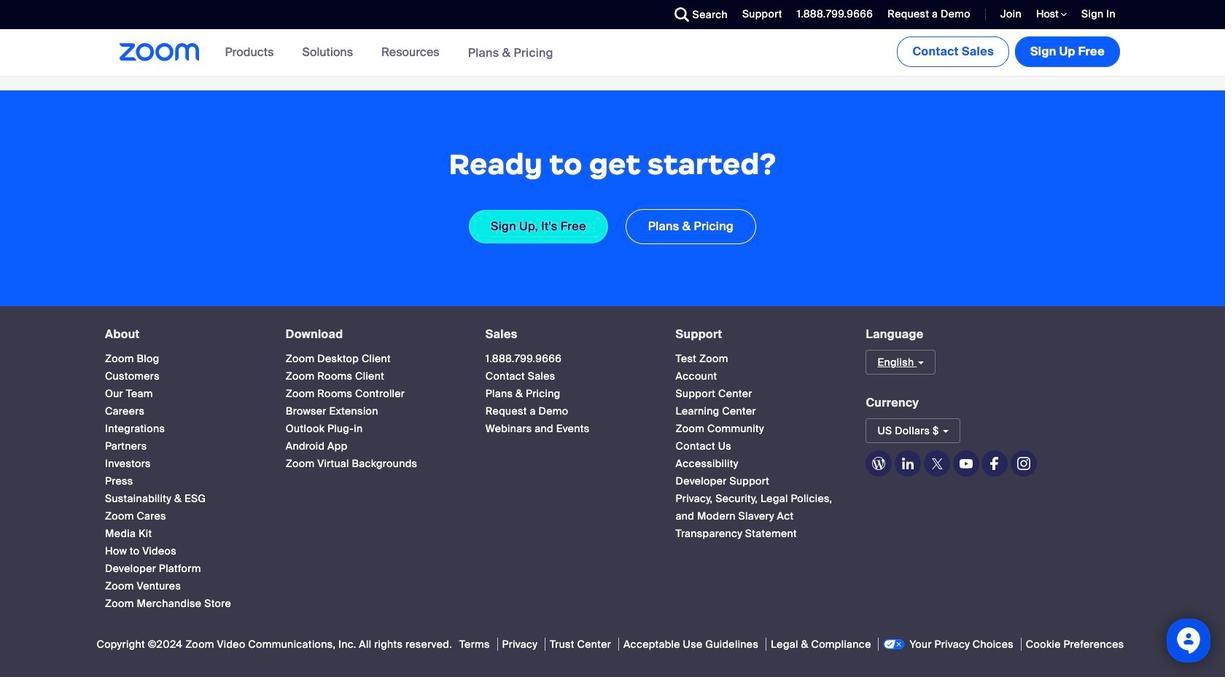 Task type: locate. For each thing, give the bounding box(es) containing it.
zoom logo image
[[120, 43, 200, 61]]

main content
[[0, 0, 1226, 307]]

3 heading from the left
[[486, 329, 650, 341]]

2 heading from the left
[[286, 329, 459, 341]]

4 heading from the left
[[676, 329, 840, 341]]

banner
[[102, 29, 1123, 77]]

meetings navigation
[[895, 29, 1123, 70]]

heading
[[105, 329, 260, 341], [286, 329, 459, 341], [486, 329, 650, 341], [676, 329, 840, 341]]



Task type: describe. For each thing, give the bounding box(es) containing it.
product information navigation
[[214, 29, 565, 77]]

1 heading from the left
[[105, 329, 260, 341]]



Task type: vqa. For each thing, say whether or not it's contained in the screenshot.
top right image
no



